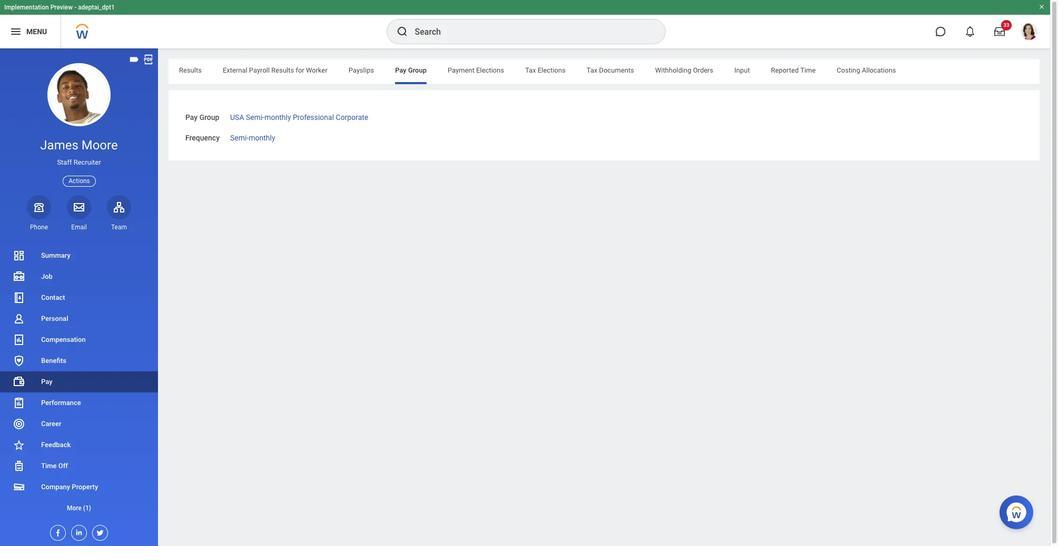 Task type: describe. For each thing, give the bounding box(es) containing it.
personal link
[[0, 309, 158, 330]]

semi-monthly link
[[230, 132, 275, 142]]

property
[[72, 484, 98, 492]]

tab list containing results
[[169, 59, 1040, 84]]

company property link
[[0, 477, 158, 498]]

semi- inside "link"
[[230, 134, 249, 142]]

personal image
[[13, 313, 25, 326]]

pay group inside tab list
[[395, 66, 427, 74]]

menu banner
[[0, 0, 1051, 48]]

summary
[[41, 252, 70, 260]]

moore
[[82, 138, 118, 153]]

contact link
[[0, 288, 158, 309]]

phone james moore element
[[27, 223, 51, 232]]

view team image
[[113, 201, 125, 214]]

menu button
[[0, 15, 61, 48]]

career image
[[13, 418, 25, 431]]

payslips
[[349, 66, 374, 74]]

company
[[41, 484, 70, 492]]

feedback image
[[13, 439, 25, 452]]

usa semi-monthly professional corporate
[[230, 113, 368, 122]]

0 vertical spatial monthly
[[265, 113, 291, 122]]

allocations
[[862, 66, 896, 74]]

group inside tab list
[[408, 66, 427, 74]]

inbox large image
[[995, 26, 1005, 37]]

Search Workday  search field
[[415, 20, 644, 43]]

profile logan mcneil image
[[1021, 23, 1038, 42]]

contact
[[41, 294, 65, 302]]

phone image
[[32, 201, 46, 214]]

time off image
[[13, 460, 25, 473]]

phone button
[[27, 195, 51, 232]]

contact image
[[13, 292, 25, 305]]

compensation link
[[0, 330, 158, 351]]

benefits
[[41, 357, 66, 365]]

costing
[[837, 66, 861, 74]]

view printable version (pdf) image
[[143, 54, 154, 65]]

input
[[735, 66, 750, 74]]

performance
[[41, 399, 81, 407]]

james
[[40, 138, 78, 153]]

team
[[111, 224, 127, 231]]

company property
[[41, 484, 98, 492]]

implementation preview -   adeptai_dpt1
[[4, 4, 115, 11]]

1 vertical spatial group
[[199, 113, 219, 122]]

documents
[[599, 66, 634, 74]]

1 results from the left
[[179, 66, 202, 74]]

facebook image
[[51, 526, 62, 538]]

email
[[71, 224, 87, 231]]

more
[[67, 505, 82, 513]]

time inside tab list
[[801, 66, 816, 74]]

payroll
[[249, 66, 270, 74]]

performance link
[[0, 393, 158, 414]]

tax for tax elections
[[525, 66, 536, 74]]

time off link
[[0, 456, 158, 477]]

pay inside tab list
[[395, 66, 407, 74]]

withholding
[[655, 66, 692, 74]]

feedback
[[41, 442, 71, 449]]

tax elections
[[525, 66, 566, 74]]

0 vertical spatial semi-
[[246, 113, 265, 122]]

time inside time off link
[[41, 463, 57, 470]]

frequency
[[185, 134, 220, 142]]

feedback link
[[0, 435, 158, 456]]

james moore
[[40, 138, 118, 153]]

actions button
[[63, 176, 96, 187]]

off
[[58, 463, 68, 470]]

pay link
[[0, 372, 158, 393]]

compensation
[[41, 336, 86, 344]]

company property image
[[13, 482, 25, 494]]

twitter image
[[93, 526, 104, 538]]

0 horizontal spatial pay group
[[185, 113, 219, 122]]

monthly inside "link"
[[249, 134, 275, 142]]

email james moore element
[[67, 223, 91, 232]]

career link
[[0, 414, 158, 435]]

33
[[1004, 22, 1010, 28]]

pay image
[[13, 376, 25, 389]]

reported
[[771, 66, 799, 74]]

justify image
[[9, 25, 22, 38]]

staff recruiter
[[57, 159, 101, 167]]

actions
[[69, 177, 90, 185]]



Task type: vqa. For each thing, say whether or not it's contained in the screenshot.
second 10/23/2023 07:28:22 AM from the bottom
no



Task type: locate. For each thing, give the bounding box(es) containing it.
semi- down the 'usa'
[[230, 134, 249, 142]]

withholding orders
[[655, 66, 714, 74]]

more (1) button
[[0, 498, 158, 519]]

0 vertical spatial group
[[408, 66, 427, 74]]

linkedin image
[[72, 526, 83, 537]]

costing allocations
[[837, 66, 896, 74]]

results left external
[[179, 66, 202, 74]]

0 horizontal spatial elections
[[476, 66, 504, 74]]

search image
[[396, 25, 409, 38]]

results left for
[[272, 66, 294, 74]]

1 horizontal spatial tax
[[587, 66, 598, 74]]

job
[[41, 273, 53, 281]]

semi-
[[246, 113, 265, 122], [230, 134, 249, 142]]

more (1) button
[[0, 503, 158, 515]]

pay down benefits
[[41, 378, 52, 386]]

semi- right the 'usa'
[[246, 113, 265, 122]]

compensation image
[[13, 334, 25, 347]]

1 horizontal spatial group
[[408, 66, 427, 74]]

pay group up 'frequency'
[[185, 113, 219, 122]]

1 horizontal spatial results
[[272, 66, 294, 74]]

1 vertical spatial time
[[41, 463, 57, 470]]

tax for tax documents
[[587, 66, 598, 74]]

1 vertical spatial pay group
[[185, 113, 219, 122]]

navigation pane region
[[0, 48, 158, 547]]

1 vertical spatial monthly
[[249, 134, 275, 142]]

2 vertical spatial pay
[[41, 378, 52, 386]]

tax
[[525, 66, 536, 74], [587, 66, 598, 74]]

preview
[[50, 4, 73, 11]]

summary image
[[13, 250, 25, 262]]

0 horizontal spatial results
[[179, 66, 202, 74]]

job link
[[0, 267, 158, 288]]

usa semi-monthly professional corporate link
[[230, 111, 368, 122]]

pay group down search image
[[395, 66, 427, 74]]

elections down search workday search box
[[538, 66, 566, 74]]

0 horizontal spatial tax
[[525, 66, 536, 74]]

time off
[[41, 463, 68, 470]]

monthly
[[265, 113, 291, 122], [249, 134, 275, 142]]

1 tax from the left
[[525, 66, 536, 74]]

0 horizontal spatial pay
[[41, 378, 52, 386]]

tax documents
[[587, 66, 634, 74]]

professional
[[293, 113, 334, 122]]

mail image
[[73, 201, 85, 214]]

summary link
[[0, 246, 158, 267]]

2 results from the left
[[272, 66, 294, 74]]

results
[[179, 66, 202, 74], [272, 66, 294, 74]]

notifications large image
[[965, 26, 976, 37]]

staff
[[57, 159, 72, 167]]

2 horizontal spatial pay
[[395, 66, 407, 74]]

group up 'frequency'
[[199, 113, 219, 122]]

2 elections from the left
[[538, 66, 566, 74]]

1 horizontal spatial pay
[[185, 113, 198, 122]]

worker
[[306, 66, 328, 74]]

list containing summary
[[0, 246, 158, 519]]

reported time
[[771, 66, 816, 74]]

1 horizontal spatial elections
[[538, 66, 566, 74]]

tax down search workday search box
[[525, 66, 536, 74]]

job image
[[13, 271, 25, 283]]

0 vertical spatial pay
[[395, 66, 407, 74]]

payment elections
[[448, 66, 504, 74]]

monthly down usa semi-monthly professional corporate
[[249, 134, 275, 142]]

pay inside the navigation pane region
[[41, 378, 52, 386]]

team james moore element
[[107, 223, 131, 232]]

close environment banner image
[[1039, 4, 1045, 10]]

1 vertical spatial pay
[[185, 113, 198, 122]]

time left off
[[41, 463, 57, 470]]

monthly up semi-monthly "link"
[[265, 113, 291, 122]]

0 horizontal spatial time
[[41, 463, 57, 470]]

1 horizontal spatial pay group
[[395, 66, 427, 74]]

menu
[[26, 27, 47, 36]]

more (1)
[[67, 505, 91, 513]]

elections right payment
[[476, 66, 504, 74]]

1 elections from the left
[[476, 66, 504, 74]]

pay group
[[395, 66, 427, 74], [185, 113, 219, 122]]

recruiter
[[74, 159, 101, 167]]

time right "reported"
[[801, 66, 816, 74]]

tag image
[[129, 54, 140, 65]]

pay down search image
[[395, 66, 407, 74]]

pay
[[395, 66, 407, 74], [185, 113, 198, 122], [41, 378, 52, 386]]

2 tax from the left
[[587, 66, 598, 74]]

phone
[[30, 224, 48, 231]]

0 vertical spatial time
[[801, 66, 816, 74]]

implementation
[[4, 4, 49, 11]]

list
[[0, 246, 158, 519]]

career
[[41, 420, 61, 428]]

pay up 'frequency'
[[185, 113, 198, 122]]

payment
[[448, 66, 475, 74]]

semi-monthly
[[230, 134, 275, 142]]

0 horizontal spatial group
[[199, 113, 219, 122]]

team link
[[107, 195, 131, 232]]

33 button
[[988, 20, 1012, 43]]

benefits image
[[13, 355, 25, 368]]

group down search image
[[408, 66, 427, 74]]

elections for tax elections
[[538, 66, 566, 74]]

tax left documents at the top of page
[[587, 66, 598, 74]]

tab list
[[169, 59, 1040, 84]]

external payroll results for worker
[[223, 66, 328, 74]]

personal
[[41, 315, 68, 323]]

usa
[[230, 113, 244, 122]]

time
[[801, 66, 816, 74], [41, 463, 57, 470]]

for
[[296, 66, 304, 74]]

email button
[[67, 195, 91, 232]]

1 vertical spatial semi-
[[230, 134, 249, 142]]

orders
[[693, 66, 714, 74]]

group
[[408, 66, 427, 74], [199, 113, 219, 122]]

external
[[223, 66, 247, 74]]

elections for payment elections
[[476, 66, 504, 74]]

1 horizontal spatial time
[[801, 66, 816, 74]]

elections
[[476, 66, 504, 74], [538, 66, 566, 74]]

performance image
[[13, 397, 25, 410]]

(1)
[[83, 505, 91, 513]]

corporate
[[336, 113, 368, 122]]

adeptai_dpt1
[[78, 4, 115, 11]]

-
[[74, 4, 76, 11]]

benefits link
[[0, 351, 158, 372]]

0 vertical spatial pay group
[[395, 66, 427, 74]]



